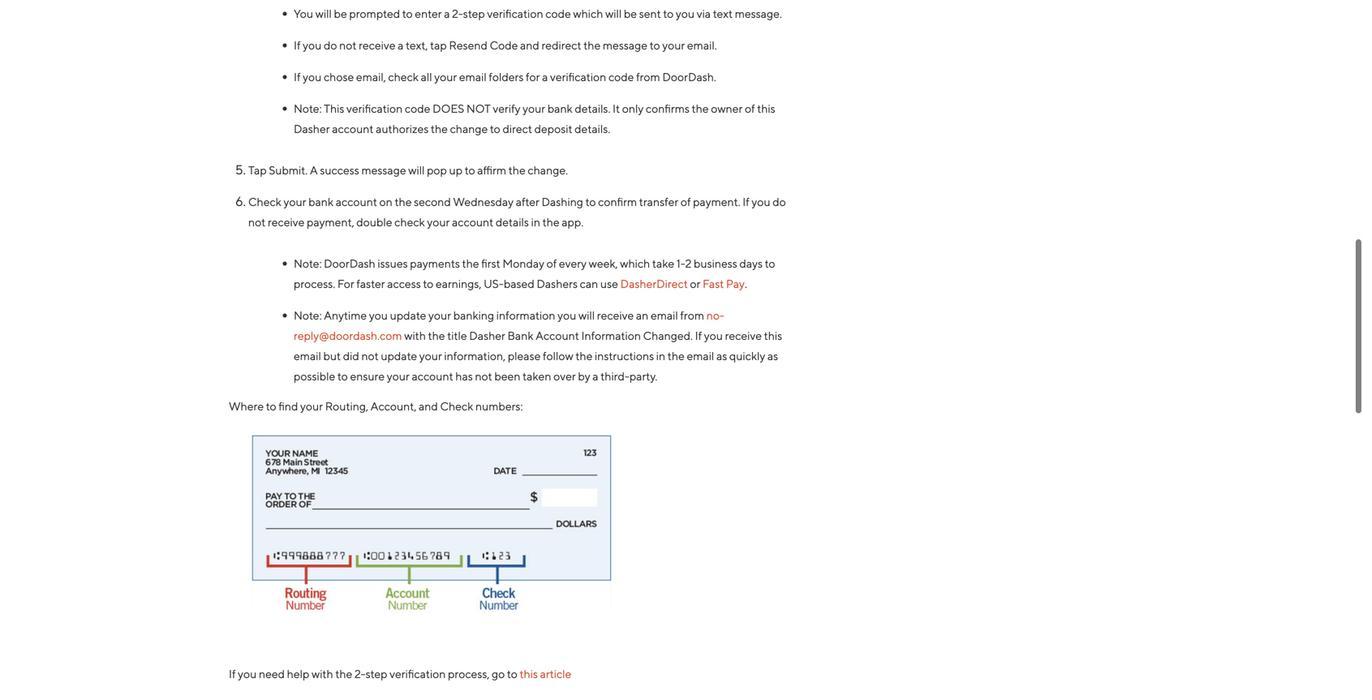 Task type: describe. For each thing, give the bounding box(es) containing it.
to right 'go'
[[507, 668, 518, 681]]

confirms
[[646, 102, 690, 115]]

changed.
[[643, 329, 693, 343]]

find
[[279, 400, 298, 413]]

will down can
[[579, 309, 595, 322]]

the inside note: doordash issues payments the first monday of every week, which take 1-2 business days to process. for faster access to earnings, us-based dashers can use
[[462, 257, 479, 270]]

tap
[[248, 164, 267, 177]]

the right help
[[336, 668, 353, 681]]

to inside with the title dasher bank account information changed. if you receive this email but did not update your information, please follow the instructions in the email as quickly as possible to ensure your account has not been taken over by a third-party.
[[338, 370, 348, 383]]

to right days
[[765, 257, 776, 270]]

need
[[259, 668, 285, 681]]

if you need help with the 2-step verification process, go to this article
[[229, 668, 572, 681]]

doordash
[[324, 257, 376, 270]]

you will be prompted to enter a 2-step verification code which will be sent to you via text message.
[[294, 7, 782, 20]]

all
[[421, 70, 432, 84]]

fast pay link
[[703, 277, 745, 291]]

note: for note: anytime you update your banking information you will receive an email from
[[294, 309, 322, 322]]

0 vertical spatial check
[[388, 70, 419, 84]]

first
[[482, 257, 501, 270]]

information
[[497, 309, 556, 322]]

your up account, on the left bottom of the page
[[387, 370, 410, 383]]

1 vertical spatial check
[[440, 400, 474, 413]]

payment,
[[307, 216, 354, 229]]

banking
[[454, 309, 494, 322]]

the down does at left top
[[431, 122, 448, 136]]

note: doordash issues payments the first monday of every week, which take 1-2 business days to process. for faster access to earnings, us-based dashers can use
[[294, 257, 776, 291]]

account
[[536, 329, 580, 343]]

dasherdirect
[[621, 277, 688, 291]]

message.
[[735, 7, 782, 20]]

not up chose
[[339, 39, 357, 52]]

the left title
[[428, 329, 445, 343]]

note: this verification code does not verify your bank details. it only confirms the owner of this dasher account authorizes the change to direct deposit details.
[[294, 102, 776, 136]]

taken
[[523, 370, 552, 383]]

0 horizontal spatial step
[[366, 668, 388, 681]]

a right enter
[[444, 7, 450, 20]]

text
[[713, 7, 733, 20]]

where to find your routing, account, and check numbers:
[[229, 400, 523, 413]]

0 horizontal spatial 2-
[[355, 668, 366, 681]]

1 horizontal spatial step
[[463, 7, 485, 20]]

a
[[310, 164, 318, 177]]

enter
[[415, 7, 442, 20]]

pay
[[727, 277, 745, 291]]

does
[[433, 102, 465, 115]]

folders
[[489, 70, 524, 84]]

use
[[601, 277, 619, 291]]

email down "resend"
[[459, 70, 487, 84]]

the left owner
[[692, 102, 709, 115]]

authorizes
[[376, 122, 429, 136]]

in inside the check your bank account on the second wednesday after dashing to confirm transfer of payment. if you do not receive payment, double check your account details in the app.
[[531, 216, 541, 229]]

0 vertical spatial code
[[546, 7, 571, 20]]

you down faster
[[369, 309, 388, 322]]

to inside note: this verification code does not verify your bank details. it only confirms the owner of this dasher account authorizes the change to direct deposit details.
[[490, 122, 501, 136]]

if inside the check your bank account on the second wednesday after dashing to confirm transfer of payment. if you do not receive payment, double check your account details in the app.
[[743, 195, 750, 209]]

1 vertical spatial message
[[362, 164, 406, 177]]

process,
[[448, 668, 490, 681]]

can
[[580, 277, 599, 291]]

in inside with the title dasher bank account information changed. if you receive this email but did not update your information, please follow the instructions in the email as quickly as possible to ensure your account has not been taken over by a third-party.
[[657, 349, 666, 363]]

no- reply@doordash.com
[[294, 309, 725, 343]]

the down "changed."
[[668, 349, 685, 363]]

receive inside with the title dasher bank account information changed. if you receive this email but did not update your information, please follow the instructions in the email as quickly as possible to ensure your account has not been taken over by a third-party.
[[725, 329, 762, 343]]

has
[[456, 370, 473, 383]]

verification inside note: this verification code does not verify your bank details. it only confirms the owner of this dasher account authorizes the change to direct deposit details.
[[347, 102, 403, 115]]

affirm
[[478, 164, 507, 177]]

no-
[[707, 309, 725, 322]]

this
[[324, 102, 345, 115]]

not inside the check your bank account on the second wednesday after dashing to confirm transfer of payment. if you do not receive payment, double check your account details in the app.
[[248, 216, 266, 229]]

transfer
[[640, 195, 679, 209]]

update inside with the title dasher bank account information changed. if you receive this email but did not update your information, please follow the instructions in the email as quickly as possible to ensure your account has not been taken over by a third-party.
[[381, 349, 417, 363]]

follow
[[543, 349, 574, 363]]

success
[[320, 164, 359, 177]]

earnings,
[[436, 277, 482, 291]]

a left text,
[[398, 39, 404, 52]]

for
[[526, 70, 540, 84]]

fast
[[703, 277, 724, 291]]

of inside note: doordash issues payments the first monday of every week, which take 1-2 business days to process. for faster access to earnings, us-based dashers can use
[[547, 257, 557, 270]]

reply@doordash.com
[[294, 329, 402, 343]]

you
[[294, 7, 313, 20]]

of inside note: this verification code does not verify your bank details. it only confirms the owner of this dasher account authorizes the change to direct deposit details.
[[745, 102, 755, 115]]

verify
[[493, 102, 521, 115]]

verification down the redirect
[[550, 70, 607, 84]]

change.
[[528, 164, 568, 177]]

check your bank account on the second wednesday after dashing to confirm transfer of payment. if you do not receive payment, double check your account details in the app.
[[248, 195, 786, 229]]

you left need
[[238, 668, 257, 681]]

payments
[[410, 257, 460, 270]]

to right sent
[[664, 7, 674, 20]]

2 be from the left
[[624, 7, 637, 20]]

direct
[[503, 122, 533, 136]]

tap
[[430, 39, 447, 52]]

your left information,
[[420, 349, 442, 363]]

account,
[[371, 400, 417, 413]]

not right did
[[362, 349, 379, 363]]

of inside the check your bank account on the second wednesday after dashing to confirm transfer of payment. if you do not receive payment, double check your account details in the app.
[[681, 195, 691, 209]]

your down submit.
[[284, 195, 306, 209]]

over
[[554, 370, 576, 383]]

sent
[[640, 7, 661, 20]]

a inside with the title dasher bank account information changed. if you receive this email but did not update your information, please follow the instructions in the email as quickly as possible to ensure your account has not been taken over by a third-party.
[[593, 370, 599, 383]]

confirm
[[598, 195, 637, 209]]

your inside note: this verification code does not verify your bank details. it only confirms the owner of this dasher account authorizes the change to direct deposit details.
[[523, 102, 546, 115]]

the right affirm
[[509, 164, 526, 177]]

to left enter
[[402, 7, 413, 20]]

with the title dasher bank account information changed. if you receive this email but did not update your information, please follow the instructions in the email as quickly as possible to ensure your account has not been taken over by a third-party.
[[294, 329, 783, 383]]

will right which
[[606, 7, 622, 20]]

which
[[573, 7, 604, 20]]

text,
[[406, 39, 428, 52]]

no- reply@doordash.com link
[[294, 309, 725, 343]]

been
[[495, 370, 521, 383]]

change
[[450, 122, 488, 136]]

possible
[[294, 370, 335, 383]]

not right "has"
[[475, 370, 493, 383]]

dasherdirect link
[[621, 277, 688, 291]]

1 as from the left
[[717, 349, 728, 363]]

dasherdirect or fast pay .
[[621, 277, 748, 291]]

to down sent
[[650, 39, 660, 52]]

week,
[[589, 257, 618, 270]]

redirect
[[542, 39, 582, 52]]

0 vertical spatial 2-
[[452, 7, 463, 20]]

prompted
[[349, 7, 400, 20]]

wednesday
[[453, 195, 514, 209]]

double
[[357, 216, 393, 229]]

please
[[508, 349, 541, 363]]

2
[[686, 257, 692, 270]]

1 vertical spatial with
[[312, 668, 333, 681]]

it
[[613, 102, 620, 115]]

1 horizontal spatial and
[[520, 39, 540, 52]]

you left the via
[[676, 7, 695, 20]]

bank
[[508, 329, 534, 343]]

your up title
[[429, 309, 451, 322]]



Task type: locate. For each thing, give the bounding box(es) containing it.
this inside with the title dasher bank account information changed. if you receive this email but did not update your information, please follow the instructions in the email as quickly as possible to ensure your account has not been taken over by a third-party.
[[764, 329, 783, 343]]

if
[[294, 39, 301, 52], [294, 70, 301, 84], [743, 195, 750, 209], [695, 329, 702, 343], [229, 668, 236, 681]]

the left "first"
[[462, 257, 479, 270]]

0 vertical spatial details.
[[575, 102, 611, 115]]

you inside the check your bank account on the second wednesday after dashing to confirm transfer of payment. if you do not receive payment, double check your account details in the app.
[[752, 195, 771, 209]]

bank inside note: this verification code does not verify your bank details. it only confirms the owner of this dasher account authorizes the change to direct deposit details.
[[548, 102, 573, 115]]

2- right enter
[[452, 7, 463, 20]]

account inside note: this verification code does not verify your bank details. it only confirms the owner of this dasher account authorizes the change to direct deposit details.
[[332, 122, 374, 136]]

note: inside note: doordash issues payments the first monday of every week, which take 1-2 business days to process. for faster access to earnings, us-based dashers can use
[[294, 257, 322, 270]]

dasher up information,
[[469, 329, 506, 343]]

1 vertical spatial code
[[609, 70, 634, 84]]

.
[[745, 277, 748, 291]]

1 horizontal spatial as
[[768, 349, 779, 363]]

a
[[444, 7, 450, 20], [398, 39, 404, 52], [542, 70, 548, 84], [593, 370, 599, 383]]

0 horizontal spatial in
[[531, 216, 541, 229]]

of up dashers
[[547, 257, 557, 270]]

in down "after"
[[531, 216, 541, 229]]

1 vertical spatial do
[[773, 195, 786, 209]]

will right the you
[[316, 7, 332, 20]]

receive left payment,
[[268, 216, 305, 229]]

verification left process,
[[390, 668, 446, 681]]

0 horizontal spatial code
[[405, 102, 431, 115]]

an
[[636, 309, 649, 322]]

you
[[676, 7, 695, 20], [303, 39, 322, 52], [303, 70, 322, 84], [752, 195, 771, 209], [369, 309, 388, 322], [558, 309, 577, 322], [704, 329, 723, 343], [238, 668, 257, 681]]

if left need
[[229, 668, 236, 681]]

in
[[531, 216, 541, 229], [657, 349, 666, 363]]

will
[[316, 7, 332, 20], [606, 7, 622, 20], [409, 164, 425, 177], [579, 309, 595, 322]]

1 horizontal spatial with
[[404, 329, 426, 343]]

0 vertical spatial do
[[324, 39, 337, 52]]

to inside the check your bank account on the second wednesday after dashing to confirm transfer of payment. if you do not receive payment, double check your account details in the app.
[[586, 195, 596, 209]]

but
[[323, 349, 341, 363]]

3 note: from the top
[[294, 309, 322, 322]]

verification up if you do not receive a text, tap resend code and redirect the message to your email.
[[487, 7, 544, 20]]

0 vertical spatial in
[[531, 216, 541, 229]]

article
[[540, 668, 572, 681]]

update
[[390, 309, 427, 322], [381, 349, 417, 363]]

0 horizontal spatial be
[[334, 7, 347, 20]]

note: for note: doordash issues payments the first monday of every week, which take 1-2 business days to process. for faster access to earnings, us-based dashers can use
[[294, 257, 322, 270]]

1 vertical spatial dasher
[[469, 329, 506, 343]]

this right owner
[[758, 102, 776, 115]]

your down second
[[427, 216, 450, 229]]

issues
[[378, 257, 408, 270]]

0 vertical spatial with
[[404, 329, 426, 343]]

account left "has"
[[412, 370, 454, 383]]

which take 1-
[[620, 257, 686, 270]]

if left chose
[[294, 70, 301, 84]]

by
[[578, 370, 591, 383]]

note: for note: this verification code does not verify your bank details. it only confirms the owner of this dasher account authorizes the change to direct deposit details.
[[294, 102, 322, 115]]

and right account, on the left bottom of the page
[[419, 400, 438, 413]]

to right up
[[465, 164, 475, 177]]

not
[[339, 39, 357, 52], [248, 216, 266, 229], [362, 349, 379, 363], [475, 370, 493, 383]]

this article link
[[520, 668, 572, 681]]

every
[[559, 257, 587, 270]]

verification down "email,"
[[347, 102, 403, 115]]

this inside note: this verification code does not verify your bank details. it only confirms the owner of this dasher account authorizes the change to direct deposit details.
[[758, 102, 776, 115]]

information
[[582, 329, 641, 343]]

as right quickly
[[768, 349, 779, 363]]

not
[[467, 102, 491, 115]]

1 vertical spatial and
[[419, 400, 438, 413]]

1 horizontal spatial in
[[657, 349, 666, 363]]

details
[[496, 216, 529, 229]]

if for if you need help with the 2-step verification process, go to this article
[[229, 668, 236, 681]]

step up "resend"
[[463, 7, 485, 20]]

code up authorizes
[[405, 102, 431, 115]]

account down wednesday
[[452, 216, 494, 229]]

you left chose
[[303, 70, 322, 84]]

with right help
[[312, 668, 333, 681]]

third-
[[601, 370, 630, 383]]

account inside with the title dasher bank account information changed. if you receive this email but did not update your information, please follow the instructions in the email as quickly as possible to ensure your account has not been taken over by a third-party.
[[412, 370, 454, 383]]

the right on
[[395, 195, 412, 209]]

payment.
[[693, 195, 741, 209]]

this left the article
[[520, 668, 538, 681]]

this up quickly
[[764, 329, 783, 343]]

2 vertical spatial note:
[[294, 309, 322, 322]]

1 vertical spatial bank
[[309, 195, 334, 209]]

be
[[334, 7, 347, 20], [624, 7, 637, 20]]

second
[[414, 195, 451, 209]]

1 horizontal spatial code
[[546, 7, 571, 20]]

be left sent
[[624, 7, 637, 20]]

process.
[[294, 277, 335, 291]]

step right help
[[366, 668, 388, 681]]

1 horizontal spatial of
[[681, 195, 691, 209]]

if for if you do not receive a text, tap resend code and redirect the message to your email.
[[294, 39, 301, 52]]

bank
[[548, 102, 573, 115], [309, 195, 334, 209]]

1 vertical spatial details.
[[575, 122, 611, 136]]

0 horizontal spatial as
[[717, 349, 728, 363]]

your right all
[[435, 70, 457, 84]]

1 horizontal spatial dasher
[[469, 329, 506, 343]]

note: left this
[[294, 102, 322, 115]]

2- right help
[[355, 668, 366, 681]]

1 details. from the top
[[575, 102, 611, 115]]

based
[[504, 277, 535, 291]]

dasher
[[294, 122, 330, 136], [469, 329, 506, 343]]

you inside with the title dasher bank account information changed. if you receive this email but did not update your information, please follow the instructions in the email as quickly as possible to ensure your account has not been taken over by a third-party.
[[704, 329, 723, 343]]

if right "changed."
[[695, 329, 702, 343]]

2 vertical spatial code
[[405, 102, 431, 115]]

to left "confirm"
[[586, 195, 596, 209]]

do inside the check your bank account on the second wednesday after dashing to confirm transfer of payment. if you do not receive payment, double check your account details in the app.
[[773, 195, 786, 209]]

dasher down this
[[294, 122, 330, 136]]

of right owner
[[745, 102, 755, 115]]

us-
[[484, 277, 504, 291]]

0 vertical spatial bank
[[548, 102, 573, 115]]

check inside the check your bank account on the second wednesday after dashing to confirm transfer of payment. if you do not receive payment, double check your account details in the app.
[[395, 216, 425, 229]]

you up account
[[558, 309, 577, 322]]

with
[[404, 329, 426, 343], [312, 668, 333, 681]]

account
[[332, 122, 374, 136], [336, 195, 377, 209], [452, 216, 494, 229], [412, 370, 454, 383]]

or
[[690, 277, 701, 291]]

email up possible
[[294, 349, 321, 363]]

if down the you
[[294, 39, 301, 52]]

did
[[343, 349, 359, 363]]

of right transfer
[[681, 195, 691, 209]]

0 horizontal spatial do
[[324, 39, 337, 52]]

user-added image image
[[229, 416, 635, 634]]

1 note: from the top
[[294, 102, 322, 115]]

1 vertical spatial in
[[657, 349, 666, 363]]

1 vertical spatial this
[[764, 329, 783, 343]]

check down tap
[[248, 195, 282, 209]]

email down "changed."
[[687, 349, 715, 363]]

the left app.
[[543, 216, 560, 229]]

chose
[[324, 70, 354, 84]]

receive
[[359, 39, 396, 52], [268, 216, 305, 229], [597, 309, 634, 322], [725, 329, 762, 343]]

in down "changed."
[[657, 349, 666, 363]]

email.
[[688, 39, 717, 52]]

you down the you
[[303, 39, 322, 52]]

1 vertical spatial 2-
[[355, 668, 366, 681]]

your right find
[[300, 400, 323, 413]]

0 vertical spatial of
[[745, 102, 755, 115]]

0 vertical spatial dasher
[[294, 122, 330, 136]]

details. left it
[[575, 102, 611, 115]]

2 vertical spatial of
[[547, 257, 557, 270]]

check down "has"
[[440, 400, 474, 413]]

to down did
[[338, 370, 348, 383]]

1 horizontal spatial bank
[[548, 102, 573, 115]]

dasher inside with the title dasher bank account information changed. if you receive this email but did not update your information, please follow the instructions in the email as quickly as possible to ensure your account has not been taken over by a third-party.
[[469, 329, 506, 343]]

0 vertical spatial message
[[603, 39, 648, 52]]

1 horizontal spatial be
[[624, 7, 637, 20]]

update down access
[[390, 309, 427, 322]]

a right the for
[[542, 70, 548, 84]]

as left quickly
[[717, 349, 728, 363]]

details. right deposit
[[575, 122, 611, 136]]

1 vertical spatial step
[[366, 668, 388, 681]]

email
[[459, 70, 487, 84], [651, 309, 678, 322], [294, 349, 321, 363], [687, 349, 715, 363]]

only
[[622, 102, 644, 115]]

email up "changed."
[[651, 309, 678, 322]]

details.
[[575, 102, 611, 115], [575, 122, 611, 136]]

check left all
[[388, 70, 419, 84]]

pop
[[427, 164, 447, 177]]

2 horizontal spatial of
[[745, 102, 755, 115]]

if you chose email, check all your email folders for a verification code from doordash.
[[294, 70, 717, 84]]

0 horizontal spatial and
[[419, 400, 438, 413]]

if inside with the title dasher bank account information changed. if you receive this email but did not update your information, please follow the instructions in the email as quickly as possible to ensure your account has not been taken over by a third-party.
[[695, 329, 702, 343]]

1 horizontal spatial do
[[773, 195, 786, 209]]

1 vertical spatial of
[[681, 195, 691, 209]]

if for if you chose email, check all your email folders for a verification code from doordash.
[[294, 70, 301, 84]]

check down second
[[395, 216, 425, 229]]

0 horizontal spatial dasher
[[294, 122, 330, 136]]

2 as from the left
[[768, 349, 779, 363]]

as
[[717, 349, 728, 363], [768, 349, 779, 363]]

1 horizontal spatial 2-
[[452, 7, 463, 20]]

0 vertical spatial note:
[[294, 102, 322, 115]]

with left title
[[404, 329, 426, 343]]

not down tap
[[248, 216, 266, 229]]

be left prompted
[[334, 7, 347, 20]]

verification
[[487, 7, 544, 20], [550, 70, 607, 84], [347, 102, 403, 115], [390, 668, 446, 681]]

receive up information
[[597, 309, 634, 322]]

0 vertical spatial this
[[758, 102, 776, 115]]

and right 'code' at top left
[[520, 39, 540, 52]]

2 horizontal spatial code
[[609, 70, 634, 84]]

information,
[[444, 349, 506, 363]]

to left find
[[266, 400, 277, 413]]

submit.
[[269, 164, 308, 177]]

days
[[740, 257, 763, 270]]

app.
[[562, 216, 584, 229]]

bank inside the check your bank account on the second wednesday after dashing to confirm transfer of payment. if you do not receive payment, double check your account details in the app.
[[309, 195, 334, 209]]

1 horizontal spatial message
[[603, 39, 648, 52]]

1 vertical spatial update
[[381, 349, 417, 363]]

business
[[694, 257, 738, 270]]

code inside note: this verification code does not verify your bank details. it only confirms the owner of this dasher account authorizes the change to direct deposit details.
[[405, 102, 431, 115]]

access
[[387, 277, 421, 291]]

your up direct
[[523, 102, 546, 115]]

1 vertical spatial from
[[681, 309, 705, 322]]

1 vertical spatial note:
[[294, 257, 322, 270]]

to down payments
[[423, 277, 434, 291]]

the right the redirect
[[584, 39, 601, 52]]

help
[[287, 668, 310, 681]]

bank up payment,
[[309, 195, 334, 209]]

0 vertical spatial and
[[520, 39, 540, 52]]

tap submit. a success message will pop up to affirm the change.
[[248, 164, 568, 177]]

0 vertical spatial update
[[390, 309, 427, 322]]

2 details. from the top
[[575, 122, 611, 136]]

the up by on the left bottom of the page
[[576, 349, 593, 363]]

1 horizontal spatial check
[[440, 400, 474, 413]]

0 horizontal spatial from
[[637, 70, 661, 84]]

0 horizontal spatial bank
[[309, 195, 334, 209]]

1 vertical spatial check
[[395, 216, 425, 229]]

check inside the check your bank account on the second wednesday after dashing to confirm transfer of payment. if you do not receive payment, double check your account details in the app.
[[248, 195, 282, 209]]

to left direct
[[490, 122, 501, 136]]

with inside with the title dasher bank account information changed. if you receive this email but did not update your information, please follow the instructions in the email as quickly as possible to ensure your account has not been taken over by a third-party.
[[404, 329, 426, 343]]

2 vertical spatial this
[[520, 668, 538, 681]]

account down this
[[332, 122, 374, 136]]

2 note: from the top
[[294, 257, 322, 270]]

0 vertical spatial from
[[637, 70, 661, 84]]

update up ensure
[[381, 349, 417, 363]]

message up on
[[362, 164, 406, 177]]

0 horizontal spatial with
[[312, 668, 333, 681]]

from left no-
[[681, 309, 705, 322]]

anytime
[[324, 309, 367, 322]]

0 horizontal spatial of
[[547, 257, 557, 270]]

0 horizontal spatial check
[[248, 195, 282, 209]]

note: down the process.
[[294, 309, 322, 322]]

check
[[248, 195, 282, 209], [440, 400, 474, 413]]

account up 'double'
[[336, 195, 377, 209]]

after
[[516, 195, 540, 209]]

message down sent
[[603, 39, 648, 52]]

quickly
[[730, 349, 766, 363]]

your
[[663, 39, 685, 52], [435, 70, 457, 84], [523, 102, 546, 115], [284, 195, 306, 209], [427, 216, 450, 229], [429, 309, 451, 322], [420, 349, 442, 363], [387, 370, 410, 383], [300, 400, 323, 413]]

1 horizontal spatial from
[[681, 309, 705, 322]]

routing,
[[325, 400, 369, 413]]

note: inside note: this verification code does not verify your bank details. it only confirms the owner of this dasher account authorizes the change to direct deposit details.
[[294, 102, 322, 115]]

if you do not receive a text, tap resend code and redirect the message to your email.
[[294, 39, 717, 52]]

a right by on the left bottom of the page
[[593, 370, 599, 383]]

owner
[[711, 102, 743, 115]]

code
[[490, 39, 518, 52]]

1 be from the left
[[334, 7, 347, 20]]

deposit
[[535, 122, 573, 136]]

receive down prompted
[[359, 39, 396, 52]]

this
[[758, 102, 776, 115], [764, 329, 783, 343], [520, 668, 538, 681]]

0 horizontal spatial message
[[362, 164, 406, 177]]

email,
[[356, 70, 386, 84]]

doordash.
[[663, 70, 717, 84]]

will left pop
[[409, 164, 425, 177]]

0 vertical spatial step
[[463, 7, 485, 20]]

0 vertical spatial check
[[248, 195, 282, 209]]

receive up quickly
[[725, 329, 762, 343]]

party.
[[630, 370, 658, 383]]

note: up the process.
[[294, 257, 322, 270]]

receive inside the check your bank account on the second wednesday after dashing to confirm transfer of payment. if you do not receive payment, double check your account details in the app.
[[268, 216, 305, 229]]

dasher inside note: this verification code does not verify your bank details. it only confirms the owner of this dasher account authorizes the change to direct deposit details.
[[294, 122, 330, 136]]

your left email.
[[663, 39, 685, 52]]



Task type: vqa. For each thing, say whether or not it's contained in the screenshot.
message
yes



